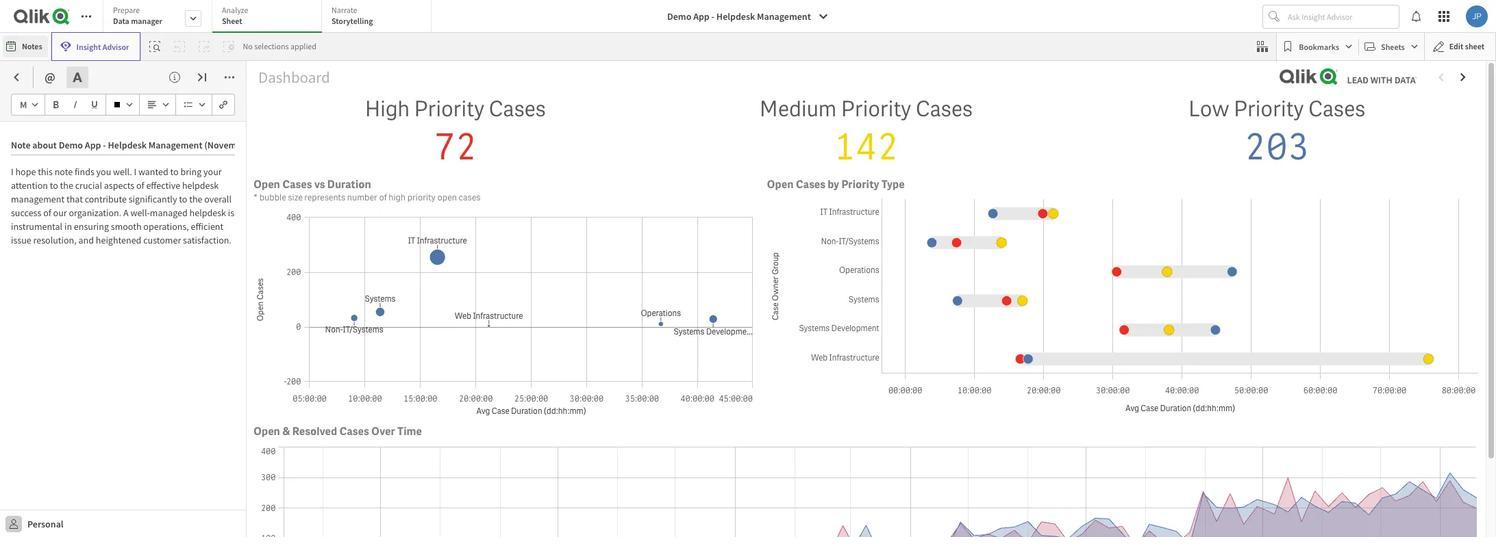 Task type: locate. For each thing, give the bounding box(es) containing it.
size
[[288, 192, 303, 203]]

helpdesk down bring at the top
[[182, 180, 219, 192]]

that
[[66, 193, 83, 206]]

high
[[365, 95, 410, 124]]

open left &
[[254, 425, 280, 440]]

wanted
[[138, 166, 168, 178]]

italic image
[[71, 101, 79, 109]]

success
[[11, 207, 41, 219]]

demo app - helpdesk management button
[[659, 5, 837, 27]]

1 vertical spatial the
[[189, 193, 203, 206]]

cases inside low priority cases 203
[[1309, 95, 1366, 124]]

priority
[[414, 95, 485, 124], [841, 95, 912, 124], [1234, 95, 1305, 124], [842, 177, 880, 192]]

0 vertical spatial helpdesk
[[182, 180, 219, 192]]

application
[[0, 0, 1497, 538]]

helpdesk up efficient
[[190, 207, 226, 219]]

to up managed
[[179, 193, 187, 206]]

0 horizontal spatial i
[[11, 166, 13, 178]]

i
[[11, 166, 13, 178], [134, 166, 136, 178]]

of
[[136, 180, 144, 192], [379, 192, 387, 203], [43, 207, 51, 219]]

and
[[78, 234, 94, 247]]

well-
[[130, 207, 150, 219]]

tab list containing prepare
[[103, 0, 437, 34]]

low
[[1189, 95, 1230, 124]]

medium priority cases 142
[[760, 95, 973, 171]]

edit sheet button
[[1425, 32, 1497, 61]]

our
[[53, 207, 67, 219]]

operations,
[[143, 221, 189, 233]]

0 horizontal spatial of
[[43, 207, 51, 219]]

bubble
[[260, 192, 286, 203]]

narrate
[[332, 5, 357, 15]]

helpdesk
[[717, 10, 755, 23]]

the down note
[[60, 180, 73, 192]]

a
[[123, 207, 129, 219]]

priority inside low priority cases 203
[[1234, 95, 1305, 124]]

the
[[60, 180, 73, 192], [189, 193, 203, 206]]

open & resolved cases over time
[[254, 425, 422, 440]]

notes
[[22, 41, 42, 51]]

72
[[434, 124, 477, 171]]

insert link image
[[219, 101, 228, 109]]

0 horizontal spatial to
[[50, 180, 58, 192]]

manager
[[131, 16, 162, 26]]

aspects
[[104, 180, 134, 192]]

the left overall
[[189, 193, 203, 206]]

selections
[[254, 41, 289, 51]]

analyze sheet
[[222, 5, 248, 26]]

contribute
[[85, 193, 127, 206]]

tab list inside application
[[103, 0, 437, 34]]

open cases by priority type
[[767, 177, 905, 192]]

managed
[[150, 207, 188, 219]]

vs
[[314, 177, 325, 192]]

time
[[398, 425, 422, 440]]

overall
[[204, 193, 232, 206]]

open left size
[[254, 177, 280, 192]]

sheet
[[222, 16, 242, 26]]

resolved
[[292, 425, 337, 440]]

of up significantly
[[136, 180, 144, 192]]

to left bring at the top
[[170, 166, 179, 178]]

tab list
[[103, 0, 437, 34]]

insight
[[76, 41, 101, 52]]

*
[[254, 192, 258, 203]]

smart search image
[[150, 41, 161, 52]]

2 horizontal spatial of
[[379, 192, 387, 203]]

toggle formatting element
[[66, 66, 94, 88]]

2 horizontal spatial to
[[179, 193, 187, 206]]

prepare
[[113, 5, 140, 15]]

notes button
[[3, 36, 48, 58]]

low priority cases 203
[[1189, 95, 1366, 171]]

significantly
[[129, 193, 177, 206]]

priority inside high priority cases 72
[[414, 95, 485, 124]]

Ask Insight Advisor text field
[[1286, 5, 1399, 27]]

open inside open cases vs duration * bubble size represents number of high priority open cases
[[254, 177, 280, 192]]

narrate storytelling
[[332, 5, 373, 26]]

underline image
[[90, 101, 99, 109]]

open left by
[[767, 177, 794, 192]]

demo app - helpdesk management
[[668, 10, 811, 23]]

back image
[[11, 72, 22, 83]]

Note title text field
[[11, 133, 235, 156]]

to down this
[[50, 180, 58, 192]]

sheets button
[[1363, 36, 1422, 58]]

0 vertical spatial the
[[60, 180, 73, 192]]

1 horizontal spatial i
[[134, 166, 136, 178]]

1 horizontal spatial to
[[170, 166, 179, 178]]

to
[[170, 166, 179, 178], [50, 180, 58, 192], [179, 193, 187, 206]]

is
[[228, 207, 234, 219]]

1 horizontal spatial of
[[136, 180, 144, 192]]

2 i from the left
[[134, 166, 136, 178]]

open for open cases vs duration * bubble size represents number of high priority open cases
[[254, 177, 280, 192]]

priority inside medium priority cases 142
[[841, 95, 912, 124]]

i left hope
[[11, 166, 13, 178]]

i right well.
[[134, 166, 136, 178]]

effective
[[146, 180, 180, 192]]

priority
[[408, 192, 436, 203]]

1 horizontal spatial the
[[189, 193, 203, 206]]

of left "high"
[[379, 192, 387, 203]]

management
[[757, 10, 811, 23]]

open
[[254, 177, 280, 192], [767, 177, 794, 192], [254, 425, 280, 440]]

of left our
[[43, 207, 51, 219]]

note
[[55, 166, 73, 178]]

cases inside medium priority cases 142
[[916, 95, 973, 124]]

over
[[371, 425, 395, 440]]

cases
[[489, 95, 546, 124], [916, 95, 973, 124], [1309, 95, 1366, 124], [282, 177, 312, 192], [796, 177, 826, 192], [340, 425, 369, 440]]

satisfaction.
[[183, 234, 232, 247]]



Task type: vqa. For each thing, say whether or not it's contained in the screenshot.
"UK"
no



Task type: describe. For each thing, give the bounding box(es) containing it.
open for open cases by priority type
[[767, 177, 794, 192]]

crucial
[[75, 180, 102, 192]]

m button
[[14, 94, 42, 116]]

edit sheet
[[1450, 41, 1485, 51]]

type
[[882, 177, 905, 192]]

priority for 142
[[841, 95, 912, 124]]

storytelling
[[332, 16, 373, 26]]

Note Body text field
[[11, 156, 236, 440]]

priority for 203
[[1234, 95, 1305, 124]]

1 i from the left
[[11, 166, 13, 178]]

bookmarks button
[[1280, 36, 1356, 58]]

heightened
[[96, 234, 141, 247]]

hope
[[15, 166, 36, 178]]

customer
[[143, 234, 181, 247]]

number
[[347, 192, 378, 203]]

advisor
[[103, 41, 129, 52]]

represents
[[304, 192, 346, 203]]

sheets
[[1382, 41, 1405, 52]]

cases inside high priority cases 72
[[489, 95, 546, 124]]

high priority cases 72
[[365, 95, 546, 171]]

organization.
[[69, 207, 121, 219]]

high
[[389, 192, 406, 203]]

open cases vs duration * bubble size represents number of high priority open cases
[[254, 177, 481, 203]]

prepare data manager
[[113, 5, 162, 26]]

0 horizontal spatial the
[[60, 180, 73, 192]]

m
[[20, 99, 27, 111]]

bold image
[[52, 101, 60, 109]]

your
[[204, 166, 222, 178]]

expand image
[[197, 72, 208, 83]]

management
[[11, 193, 65, 206]]

this
[[38, 166, 53, 178]]

cases inside open cases vs duration * bubble size represents number of high priority open cases
[[282, 177, 312, 192]]

applied
[[291, 41, 317, 51]]

cases
[[459, 192, 481, 203]]

finds
[[75, 166, 94, 178]]

demo
[[668, 10, 692, 23]]

attention
[[11, 180, 48, 192]]

-
[[712, 10, 715, 23]]

personal
[[27, 518, 64, 531]]

application containing 72
[[0, 0, 1497, 538]]

open
[[438, 192, 457, 203]]

in
[[64, 221, 72, 233]]

analyze
[[222, 5, 248, 15]]

well.
[[113, 166, 132, 178]]

no selections applied
[[243, 41, 317, 51]]

resolution,
[[33, 234, 77, 247]]

@
[[45, 69, 55, 85]]

&
[[282, 425, 290, 440]]

142
[[834, 124, 899, 171]]

open for open & resolved cases over time
[[254, 425, 280, 440]]

smooth
[[111, 221, 142, 233]]

selections tool image
[[1258, 41, 1269, 52]]

sheet
[[1466, 41, 1485, 51]]

no
[[243, 41, 253, 51]]

james peterson image
[[1467, 5, 1489, 27]]

i hope this note finds you well. i wanted to bring your attention to the crucial aspects of effective helpdesk management that contribute significantly to the overall success of our organization. a well-managed helpdesk is instrumental in ensuring smooth operations, efficient issue resolution, and heightened customer satisfaction.
[[11, 166, 236, 247]]

of inside open cases vs duration * bubble size represents number of high priority open cases
[[379, 192, 387, 203]]

1 vertical spatial helpdesk
[[190, 207, 226, 219]]

toggle formatting image
[[72, 72, 83, 83]]

203
[[1245, 124, 1310, 171]]

0 vertical spatial to
[[170, 166, 179, 178]]

by
[[828, 177, 840, 192]]

bring
[[181, 166, 202, 178]]

medium
[[760, 95, 837, 124]]

duration
[[327, 177, 371, 192]]

2 vertical spatial to
[[179, 193, 187, 206]]

data
[[113, 16, 129, 26]]

issue
[[11, 234, 31, 247]]

1 vertical spatial to
[[50, 180, 58, 192]]

edit
[[1450, 41, 1464, 51]]

@ button
[[39, 66, 61, 88]]

details image
[[169, 72, 180, 83]]

efficient
[[191, 221, 224, 233]]

bookmarks
[[1300, 41, 1340, 52]]

app
[[694, 10, 710, 23]]

priority for 72
[[414, 95, 485, 124]]

insight advisor
[[76, 41, 129, 52]]

insight advisor button
[[51, 32, 141, 61]]

ensuring
[[74, 221, 109, 233]]

next sheet: performance image
[[1458, 72, 1469, 83]]

you
[[96, 166, 111, 178]]



